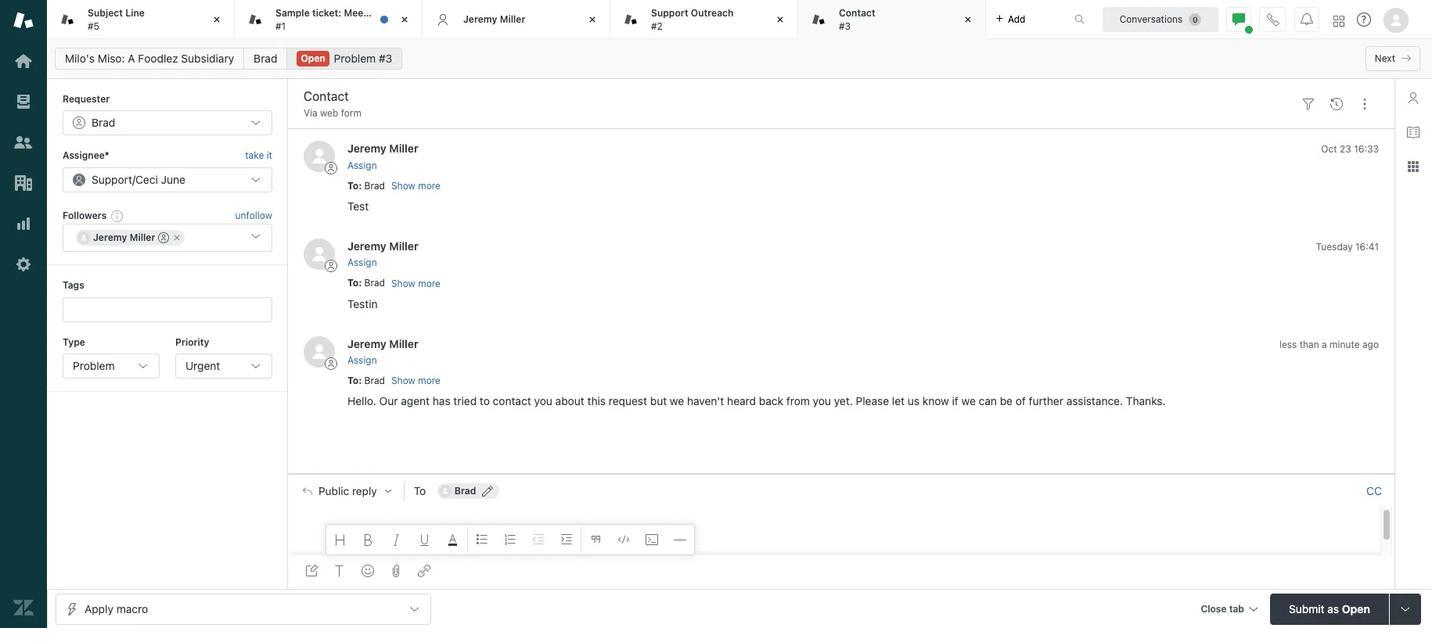Task type: vqa. For each thing, say whether or not it's contained in the screenshot.
"#1" 'tab'
no



Task type: locate. For each thing, give the bounding box(es) containing it.
show inside to : brad show more testin
[[391, 278, 416, 289]]

brad
[[254, 52, 278, 65], [92, 116, 115, 130], [364, 180, 385, 192], [364, 277, 385, 289], [364, 375, 385, 387], [455, 485, 476, 497]]

1 horizontal spatial #3
[[839, 20, 851, 32]]

0 horizontal spatial support
[[92, 173, 132, 186]]

2 avatar image from the top
[[304, 239, 335, 270]]

close image left #2
[[585, 12, 601, 27]]

to inside "to : brad show more hello. our agent has tried to contact you about this request but we haven't heard back from you yet. please let us know if we can be of further assistance. thanks."
[[348, 375, 359, 387]]

show more button
[[391, 179, 441, 193], [391, 277, 441, 291], [391, 374, 441, 389]]

1 horizontal spatial problem
[[334, 52, 376, 65]]

add attachment image
[[390, 565, 402, 578]]

events image
[[1331, 98, 1344, 110]]

reply
[[352, 485, 377, 498]]

3 close image from the left
[[585, 12, 601, 27]]

support outreach #2
[[651, 7, 734, 32]]

#3 down the
[[379, 52, 393, 65]]

close image for 'jeremy miller' tab
[[585, 12, 601, 27]]

assign up testin
[[348, 257, 377, 269]]

0 vertical spatial show
[[391, 180, 416, 192]]

support
[[651, 7, 689, 19], [92, 173, 132, 186]]

to inside to : brad show more testin
[[348, 277, 359, 289]]

jeremy miller
[[464, 13, 526, 25], [93, 232, 155, 244]]

jeremy miller link down form
[[348, 142, 419, 155]]

0 horizontal spatial #3
[[379, 52, 393, 65]]

show for hello.
[[391, 375, 416, 387]]

requester
[[63, 93, 110, 105]]

problem inside secondary element
[[334, 52, 376, 65]]

haven't
[[687, 395, 725, 408]]

problem #3
[[334, 52, 393, 65]]

assign up test
[[348, 160, 377, 171]]

: up test
[[359, 180, 362, 192]]

Tuesday 16:41 text field
[[1317, 241, 1380, 253]]

0 vertical spatial problem
[[334, 52, 376, 65]]

open down ticket:
[[301, 52, 326, 64]]

more inside to : brad show more test
[[418, 180, 441, 192]]

to left klobrad84@gmail.com image
[[414, 485, 426, 498]]

1 horizontal spatial open
[[1343, 603, 1371, 616]]

ticket actions image
[[1359, 98, 1372, 110]]

avatar image
[[304, 141, 335, 173], [304, 239, 335, 270], [304, 336, 335, 368]]

1 tab from the left
[[47, 0, 235, 39]]

4 tab from the left
[[799, 0, 987, 39]]

to inside to : brad show more test
[[348, 180, 359, 192]]

assign for hello.
[[348, 355, 377, 366]]

0 vertical spatial show more button
[[391, 179, 441, 193]]

3 jeremy miller assign from the top
[[348, 337, 419, 366]]

millerjeremy500@gmail.com image
[[78, 232, 90, 244]]

numbered list (cmd shift 7) image
[[504, 534, 517, 547]]

priority
[[175, 336, 209, 348]]

code block (ctrl shift 6) image
[[646, 534, 659, 547]]

close image for tab containing subject line
[[209, 12, 225, 27]]

:
[[359, 180, 362, 192], [359, 277, 362, 289], [359, 375, 362, 387]]

jeremy miller assign for test
[[348, 142, 419, 171]]

tuesday
[[1317, 241, 1354, 253]]

1 jeremy miller assign from the top
[[348, 142, 419, 171]]

brad up hello.
[[364, 375, 385, 387]]

1 assign from the top
[[348, 160, 377, 171]]

#5
[[88, 20, 99, 32]]

assign for test
[[348, 160, 377, 171]]

2 show from the top
[[391, 278, 416, 289]]

we
[[670, 395, 685, 408], [962, 395, 976, 408]]

you left about
[[534, 395, 553, 408]]

more for hello.
[[418, 375, 441, 387]]

16:33
[[1355, 144, 1380, 155]]

assistance.
[[1067, 395, 1124, 408]]

to for to : brad show more hello. our agent has tried to contact you about this request but we haven't heard back from you yet. please let us know if we can be of further assistance. thanks.
[[348, 375, 359, 387]]

of
[[1016, 395, 1026, 408]]

0 vertical spatial assign
[[348, 160, 377, 171]]

tab
[[47, 0, 235, 39], [235, 0, 423, 39], [611, 0, 799, 39], [799, 0, 987, 39]]

horizontal rule (cmd shift l) image
[[674, 534, 687, 547]]

problem
[[334, 52, 376, 65], [73, 359, 115, 373]]

3 assign from the top
[[348, 355, 377, 366]]

1 vertical spatial show
[[391, 278, 416, 289]]

support up #2
[[651, 7, 689, 19]]

requester element
[[63, 111, 272, 136]]

assign button up testin
[[348, 256, 377, 270]]

1 vertical spatial jeremy miller link
[[348, 240, 419, 253]]

main element
[[0, 0, 47, 629]]

3 more from the top
[[418, 375, 441, 387]]

: for test
[[359, 180, 362, 192]]

#3 down contact
[[839, 20, 851, 32]]

the
[[370, 7, 385, 19]]

#3 inside secondary element
[[379, 52, 393, 65]]

jeremy miller assign for hello.
[[348, 337, 419, 366]]

to
[[480, 395, 490, 408]]

miller
[[500, 13, 526, 25], [389, 142, 419, 155], [130, 232, 155, 244], [389, 240, 419, 253], [389, 337, 419, 350]]

2 vertical spatial avatar image
[[304, 336, 335, 368]]

0 vertical spatial support
[[651, 7, 689, 19]]

jeremy miller link for hello.
[[348, 337, 419, 350]]

to : brad show more test
[[348, 180, 441, 213]]

close image up subsidiary
[[209, 12, 225, 27]]

more inside "to : brad show more hello. our agent has tried to contact you about this request but we haven't heard back from you yet. please let us know if we can be of further assistance. thanks."
[[418, 375, 441, 387]]

public reply button
[[289, 475, 404, 508]]

close tab
[[1201, 603, 1245, 615]]

show inside to : brad show more test
[[391, 180, 416, 192]]

1 vertical spatial problem
[[73, 359, 115, 373]]

0 vertical spatial open
[[301, 52, 326, 64]]

1 vertical spatial show more button
[[391, 277, 441, 291]]

open right as
[[1343, 603, 1371, 616]]

: inside "to : brad show more hello. our agent has tried to contact you about this request but we haven't heard back from you yet. please let us know if we can be of further assistance. thanks."
[[359, 375, 362, 387]]

to up hello.
[[348, 375, 359, 387]]

brad down #1
[[254, 52, 278, 65]]

show more button for testin
[[391, 277, 441, 291]]

headings image
[[334, 534, 347, 547]]

more
[[418, 180, 441, 192], [418, 278, 441, 289], [418, 375, 441, 387]]

1 : from the top
[[359, 180, 362, 192]]

to up test
[[348, 180, 359, 192]]

0 horizontal spatial open
[[301, 52, 326, 64]]

: inside to : brad show more testin
[[359, 277, 362, 289]]

close image inside 'jeremy miller' tab
[[585, 12, 601, 27]]

to : brad show more hello. our agent has tried to contact you about this request but we haven't heard back from you yet. please let us know if we can be of further assistance. thanks.
[[348, 375, 1166, 408]]

testin
[[348, 297, 378, 311]]

1 avatar image from the top
[[304, 141, 335, 173]]

our
[[379, 395, 398, 408]]

brad inside secondary element
[[254, 52, 278, 65]]

support left ceci
[[92, 173, 132, 186]]

1 vertical spatial #3
[[379, 52, 393, 65]]

conversations button
[[1103, 7, 1219, 32]]

0 vertical spatial jeremy miller assign
[[348, 142, 419, 171]]

#3 for problem #3
[[379, 52, 393, 65]]

1 vertical spatial assign button
[[348, 256, 377, 270]]

notifications image
[[1301, 13, 1314, 25]]

jeremy miller assign
[[348, 142, 419, 171], [348, 240, 419, 269], [348, 337, 419, 366]]

support inside assignee* 'element'
[[92, 173, 132, 186]]

jeremy inside jeremy miller option
[[93, 232, 127, 244]]

2 assign from the top
[[348, 257, 377, 269]]

1 more from the top
[[418, 180, 441, 192]]

0 vertical spatial jeremy miller link
[[348, 142, 419, 155]]

you left yet.
[[813, 395, 832, 408]]

close image up secondary element
[[773, 12, 788, 27]]

0 horizontal spatial problem
[[73, 359, 115, 373]]

problem down type on the left bottom of page
[[73, 359, 115, 373]]

1 horizontal spatial you
[[813, 395, 832, 408]]

more inside to : brad show more testin
[[418, 278, 441, 289]]

2 tab from the left
[[235, 0, 423, 39]]

2 vertical spatial show more button
[[391, 374, 441, 389]]

minute
[[1330, 339, 1361, 350]]

knowledge image
[[1408, 126, 1420, 139]]

assign button for testin
[[348, 256, 377, 270]]

1 vertical spatial support
[[92, 173, 132, 186]]

3 show from the top
[[391, 375, 416, 387]]

1 horizontal spatial jeremy miller
[[464, 13, 526, 25]]

assign
[[348, 160, 377, 171], [348, 257, 377, 269], [348, 355, 377, 366]]

2 vertical spatial jeremy miller assign
[[348, 337, 419, 366]]

tuesday 16:41
[[1317, 241, 1380, 253]]

4 close image from the left
[[773, 12, 788, 27]]

avatar image for testin
[[304, 239, 335, 270]]

1 jeremy miller link from the top
[[348, 142, 419, 155]]

2 jeremy miller assign from the top
[[348, 240, 419, 269]]

subsidiary
[[181, 52, 234, 65]]

support inside support outreach #2
[[651, 7, 689, 19]]

form
[[341, 107, 362, 119]]

jeremy miller link down test
[[348, 240, 419, 253]]

2 vertical spatial assign button
[[348, 354, 377, 368]]

miller for testin
[[389, 240, 419, 253]]

1 close image from the left
[[209, 12, 225, 27]]

: up hello.
[[359, 375, 362, 387]]

followers
[[63, 210, 107, 221]]

jeremy miller assign up to : brad show more test at left top
[[348, 142, 419, 171]]

secondary element
[[47, 43, 1433, 74]]

jeremy miller assign up our
[[348, 337, 419, 366]]

0 vertical spatial #3
[[839, 20, 851, 32]]

open inside secondary element
[[301, 52, 326, 64]]

customers image
[[13, 132, 34, 153]]

support / ceci june
[[92, 173, 185, 186]]

jeremy miller for 'jeremy miller' tab
[[464, 13, 526, 25]]

brad up testin
[[364, 277, 385, 289]]

open
[[301, 52, 326, 64], [1343, 603, 1371, 616]]

jeremy miller link down testin
[[348, 337, 419, 350]]

close tab button
[[1194, 594, 1265, 628]]

2 vertical spatial show
[[391, 375, 416, 387]]

take
[[245, 150, 264, 162]]

apps image
[[1408, 161, 1420, 173]]

3 jeremy miller link from the top
[[348, 337, 419, 350]]

to for to : brad show more testin
[[348, 277, 359, 289]]

3 assign button from the top
[[348, 354, 377, 368]]

tabs tab list
[[47, 0, 1059, 39]]

outreach
[[691, 7, 734, 19]]

milo's miso: a foodlez subsidiary link
[[55, 48, 244, 70]]

if
[[953, 395, 959, 408]]

0 vertical spatial more
[[418, 180, 441, 192]]

3 : from the top
[[359, 375, 362, 387]]

to up testin
[[348, 277, 359, 289]]

assign button
[[348, 159, 377, 173], [348, 256, 377, 270], [348, 354, 377, 368]]

problem for problem #3
[[334, 52, 376, 65]]

assign button up hello.
[[348, 354, 377, 368]]

less than a minute ago text field
[[1280, 339, 1380, 350]]

support for #2
[[651, 7, 689, 19]]

brad inside "to : brad show more hello. our agent has tried to contact you about this request but we haven't heard back from you yet. please let us know if we can be of further assistance. thanks."
[[364, 375, 385, 387]]

conversationlabel log
[[288, 129, 1395, 474]]

jeremy miller assign up to : brad show more testin
[[348, 240, 419, 269]]

2 assign button from the top
[[348, 256, 377, 270]]

jeremy miller link for test
[[348, 142, 419, 155]]

problem down sample ticket: meet the ticket #1
[[334, 52, 376, 65]]

2 jeremy miller link from the top
[[348, 240, 419, 253]]

close image right the
[[397, 12, 413, 27]]

add link (cmd k) image
[[418, 565, 431, 578]]

avatar image for hello. our agent has tried to contact you about this request but we haven't heard back from you yet. please let us know if we can be of further assistance. thanks.
[[304, 336, 335, 368]]

next button
[[1366, 46, 1421, 71]]

brad inside to : brad show more testin
[[364, 277, 385, 289]]

show inside "to : brad show more hello. our agent has tried to contact you about this request but we haven't heard back from you yet. please let us know if we can be of further assistance. thanks."
[[391, 375, 416, 387]]

oct
[[1322, 144, 1338, 155]]

more for testin
[[418, 278, 441, 289]]

jeremy miller inside jeremy miller option
[[93, 232, 155, 244]]

tab containing support outreach
[[611, 0, 799, 39]]

problem inside popup button
[[73, 359, 115, 373]]

web
[[320, 107, 339, 119]]

0 horizontal spatial jeremy miller
[[93, 232, 155, 244]]

bulleted list (cmd shift 8) image
[[476, 534, 489, 547]]

format text image
[[334, 565, 346, 578]]

assign button up test
[[348, 159, 377, 173]]

brad down the requester
[[92, 116, 115, 130]]

1 vertical spatial avatar image
[[304, 239, 335, 270]]

/
[[132, 173, 136, 186]]

assign button for test
[[348, 159, 377, 173]]

2 vertical spatial assign
[[348, 355, 377, 366]]

1 vertical spatial assign
[[348, 257, 377, 269]]

assign up hello.
[[348, 355, 377, 366]]

jeremy miller inside 'jeremy miller' tab
[[464, 13, 526, 25]]

1 horizontal spatial we
[[962, 395, 976, 408]]

3 tab from the left
[[611, 0, 799, 39]]

3 avatar image from the top
[[304, 336, 335, 368]]

draft mode image
[[305, 565, 318, 578]]

1 show more button from the top
[[391, 179, 441, 193]]

1 assign button from the top
[[348, 159, 377, 173]]

0 horizontal spatial you
[[534, 395, 553, 408]]

0 vertical spatial assign button
[[348, 159, 377, 173]]

2 : from the top
[[359, 277, 362, 289]]

1 horizontal spatial support
[[651, 7, 689, 19]]

1 you from the left
[[534, 395, 553, 408]]

milo's
[[65, 52, 95, 65]]

contact
[[493, 395, 531, 408]]

: up testin
[[359, 277, 362, 289]]

subject line #5
[[88, 7, 145, 32]]

2 vertical spatial more
[[418, 375, 441, 387]]

miller inside 'jeremy miller' tab
[[500, 13, 526, 25]]

close image
[[209, 12, 225, 27], [397, 12, 413, 27], [585, 12, 601, 27], [773, 12, 788, 27]]

1 vertical spatial jeremy miller
[[93, 232, 155, 244]]

via web form
[[304, 107, 362, 119]]

tab containing sample ticket: meet the ticket
[[235, 0, 423, 39]]

1 vertical spatial jeremy miller assign
[[348, 240, 419, 269]]

we right but
[[670, 395, 685, 408]]

0 vertical spatial jeremy miller
[[464, 13, 526, 25]]

: for hello. our agent has tried to contact you about this request but we haven't heard back from you yet. please let us know if we can be of further assistance. thanks.
[[359, 375, 362, 387]]

1 we from the left
[[670, 395, 685, 408]]

0 vertical spatial :
[[359, 180, 362, 192]]

: inside to : brad show more test
[[359, 180, 362, 192]]

0 vertical spatial avatar image
[[304, 141, 335, 173]]

subject
[[88, 7, 123, 19]]

2 vertical spatial jeremy miller link
[[348, 337, 419, 350]]

to
[[348, 180, 359, 192], [348, 277, 359, 289], [348, 375, 359, 387], [414, 485, 426, 498]]

3 show more button from the top
[[391, 374, 441, 389]]

problem for problem
[[73, 359, 115, 373]]

1 vertical spatial :
[[359, 277, 362, 289]]

2 vertical spatial :
[[359, 375, 362, 387]]

1 vertical spatial more
[[418, 278, 441, 289]]

2 show more button from the top
[[391, 277, 441, 291]]

submit as open
[[1290, 603, 1371, 616]]

Public reply composer text field
[[296, 508, 1377, 541]]

test
[[348, 200, 369, 213]]

as
[[1328, 603, 1340, 616]]

0 horizontal spatial we
[[670, 395, 685, 408]]

assignee* element
[[63, 167, 272, 192]]

meet
[[344, 7, 367, 19]]

1 show from the top
[[391, 180, 416, 192]]

show more button for hello.
[[391, 374, 441, 389]]

we right if
[[962, 395, 976, 408]]

#1
[[276, 20, 286, 32]]

brad up test
[[364, 180, 385, 192]]

yet.
[[834, 395, 853, 408]]

#3 inside contact #3
[[839, 20, 851, 32]]

2 more from the top
[[418, 278, 441, 289]]



Task type: describe. For each thing, give the bounding box(es) containing it.
unfollow button
[[235, 209, 272, 223]]

miller for test
[[389, 142, 419, 155]]

to for to : brad show more test
[[348, 180, 359, 192]]

zendesk image
[[13, 598, 34, 619]]

tab containing contact
[[799, 0, 987, 39]]

admin image
[[13, 254, 34, 275]]

edit user image
[[483, 486, 494, 497]]

views image
[[13, 92, 34, 112]]

miller for hello.
[[389, 337, 419, 350]]

reporting image
[[13, 214, 34, 234]]

cc button
[[1367, 485, 1383, 499]]

ago
[[1363, 339, 1380, 350]]

brad inside to : brad show more test
[[364, 180, 385, 192]]

type
[[63, 336, 85, 348]]

insert emojis image
[[362, 565, 374, 578]]

contact
[[839, 7, 876, 19]]

back
[[759, 395, 784, 408]]

be
[[1000, 395, 1013, 408]]

apply macro
[[85, 603, 148, 616]]

urgent button
[[175, 354, 272, 379]]

but
[[650, 395, 667, 408]]

klobrad84@gmail.com image
[[439, 485, 452, 498]]

jeremy miller link for testin
[[348, 240, 419, 253]]

support for ceci
[[92, 173, 132, 186]]

heard
[[728, 395, 756, 408]]

foodlez
[[138, 52, 178, 65]]

hide composer image
[[835, 468, 848, 481]]

info on adding followers image
[[111, 210, 124, 222]]

conversations
[[1120, 13, 1183, 25]]

ticket
[[387, 7, 413, 19]]

take it button
[[245, 148, 272, 164]]

jeremy for testin
[[348, 240, 387, 253]]

public reply
[[319, 485, 377, 498]]

us
[[908, 395, 920, 408]]

displays possible ticket submission types image
[[1400, 603, 1413, 616]]

let
[[893, 395, 905, 408]]

jeremy miller for jeremy miller option
[[93, 232, 155, 244]]

close image for tab containing support outreach
[[773, 12, 788, 27]]

urgent
[[186, 359, 220, 373]]

close
[[1201, 603, 1227, 615]]

italic (cmd i) image
[[391, 534, 403, 547]]

organizations image
[[13, 173, 34, 193]]

button displays agent's chat status as online. image
[[1233, 13, 1246, 25]]

user is an agent image
[[159, 233, 169, 244]]

show more button for test
[[391, 179, 441, 193]]

it
[[267, 150, 272, 162]]

cc
[[1367, 485, 1383, 498]]

tags
[[63, 280, 84, 291]]

jeremy for hello. our agent has tried to contact you about this request but we haven't heard back from you yet. please let us know if we can be of further assistance. thanks.
[[348, 337, 387, 350]]

less
[[1280, 339, 1298, 350]]

june
[[161, 173, 185, 186]]

brad right klobrad84@gmail.com image
[[455, 485, 476, 497]]

problem button
[[63, 354, 160, 379]]

sample
[[276, 7, 310, 19]]

has
[[433, 395, 451, 408]]

quote (cmd shift 9) image
[[590, 534, 602, 547]]

remove image
[[173, 233, 182, 243]]

Subject field
[[301, 87, 1292, 106]]

a
[[1323, 339, 1328, 350]]

than
[[1300, 339, 1320, 350]]

show for test
[[391, 180, 416, 192]]

miller inside jeremy miller option
[[130, 232, 155, 244]]

get help image
[[1358, 13, 1372, 27]]

ceci
[[136, 173, 158, 186]]

show for testin
[[391, 278, 416, 289]]

this
[[588, 395, 606, 408]]

tab containing subject line
[[47, 0, 235, 39]]

know
[[923, 395, 950, 408]]

add button
[[987, 0, 1036, 38]]

macro
[[116, 603, 148, 616]]

bold (cmd b) image
[[363, 534, 375, 547]]

customer context image
[[1408, 92, 1420, 104]]

2 we from the left
[[962, 395, 976, 408]]

2 close image from the left
[[397, 12, 413, 27]]

from
[[787, 395, 810, 408]]

apply
[[85, 603, 113, 616]]

can
[[979, 395, 998, 408]]

get started image
[[13, 51, 34, 71]]

#3 for contact #3
[[839, 20, 851, 32]]

agent
[[401, 395, 430, 408]]

underline (cmd u) image
[[419, 534, 431, 547]]

next
[[1376, 52, 1396, 64]]

request
[[609, 395, 648, 408]]

assign for testin
[[348, 257, 377, 269]]

: for testin
[[359, 277, 362, 289]]

2 you from the left
[[813, 395, 832, 408]]

1 vertical spatial open
[[1343, 603, 1371, 616]]

Oct 23 16:33 text field
[[1322, 144, 1380, 155]]

miso:
[[98, 52, 125, 65]]

submit
[[1290, 603, 1325, 616]]

to for to
[[414, 485, 426, 498]]

followers element
[[63, 224, 272, 252]]

decrease indent (cmd [) image
[[532, 534, 545, 547]]

take it
[[245, 150, 272, 162]]

zendesk products image
[[1334, 15, 1345, 26]]

about
[[556, 395, 585, 408]]

more for test
[[418, 180, 441, 192]]

zendesk support image
[[13, 10, 34, 31]]

oct 23 16:33
[[1322, 144, 1380, 155]]

to : brad show more testin
[[348, 277, 441, 311]]

thanks.
[[1127, 395, 1166, 408]]

assignee*
[[63, 150, 109, 162]]

tried
[[454, 395, 477, 408]]

23
[[1341, 144, 1352, 155]]

add
[[1009, 13, 1026, 25]]

further
[[1029, 395, 1064, 408]]

unfollow
[[235, 210, 272, 222]]

ticket:
[[312, 7, 342, 19]]

filter image
[[1303, 98, 1315, 110]]

brad link
[[244, 48, 288, 70]]

milo's miso: a foodlez subsidiary
[[65, 52, 234, 65]]

close image
[[961, 12, 976, 27]]

avatar image for test
[[304, 141, 335, 173]]

jeremy miller option
[[76, 230, 185, 246]]

jeremy inside 'jeremy miller' tab
[[464, 13, 498, 25]]

brad inside "requester" element
[[92, 116, 115, 130]]

16:41
[[1356, 241, 1380, 253]]

sample ticket: meet the ticket #1
[[276, 7, 413, 32]]

jeremy for test
[[348, 142, 387, 155]]

code span (ctrl shift 5) image
[[618, 534, 630, 547]]

public
[[319, 485, 349, 498]]

tab
[[1230, 603, 1245, 615]]

contact #3
[[839, 7, 876, 32]]

line
[[125, 7, 145, 19]]

a
[[128, 52, 135, 65]]

assign button for hello.
[[348, 354, 377, 368]]

increase indent (cmd ]) image
[[561, 534, 573, 547]]

#2
[[651, 20, 663, 32]]

jeremy miller assign for testin
[[348, 240, 419, 269]]

jeremy miller tab
[[423, 0, 611, 39]]



